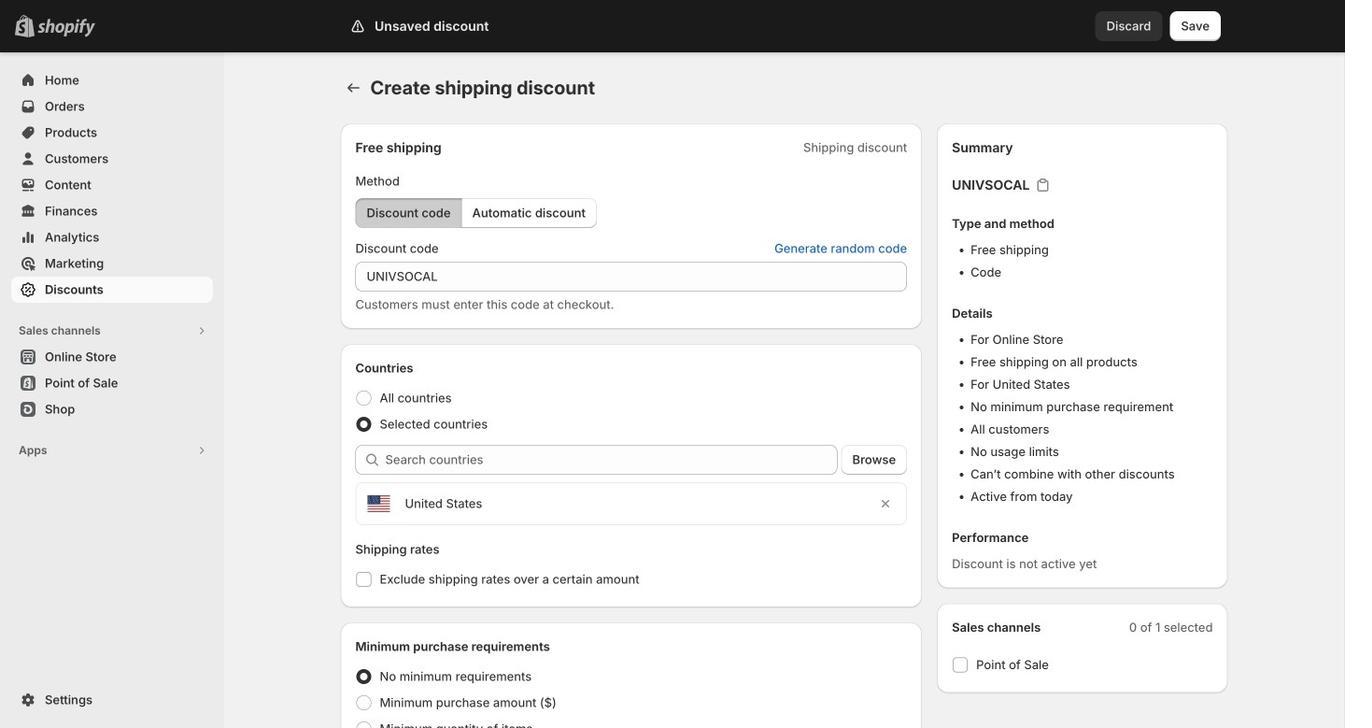 Task type: vqa. For each thing, say whether or not it's contained in the screenshot.
tab list at left
no



Task type: locate. For each thing, give the bounding box(es) containing it.
shopify image
[[37, 18, 95, 37]]

None text field
[[356, 262, 908, 292]]

Search countries text field
[[386, 445, 838, 475]]



